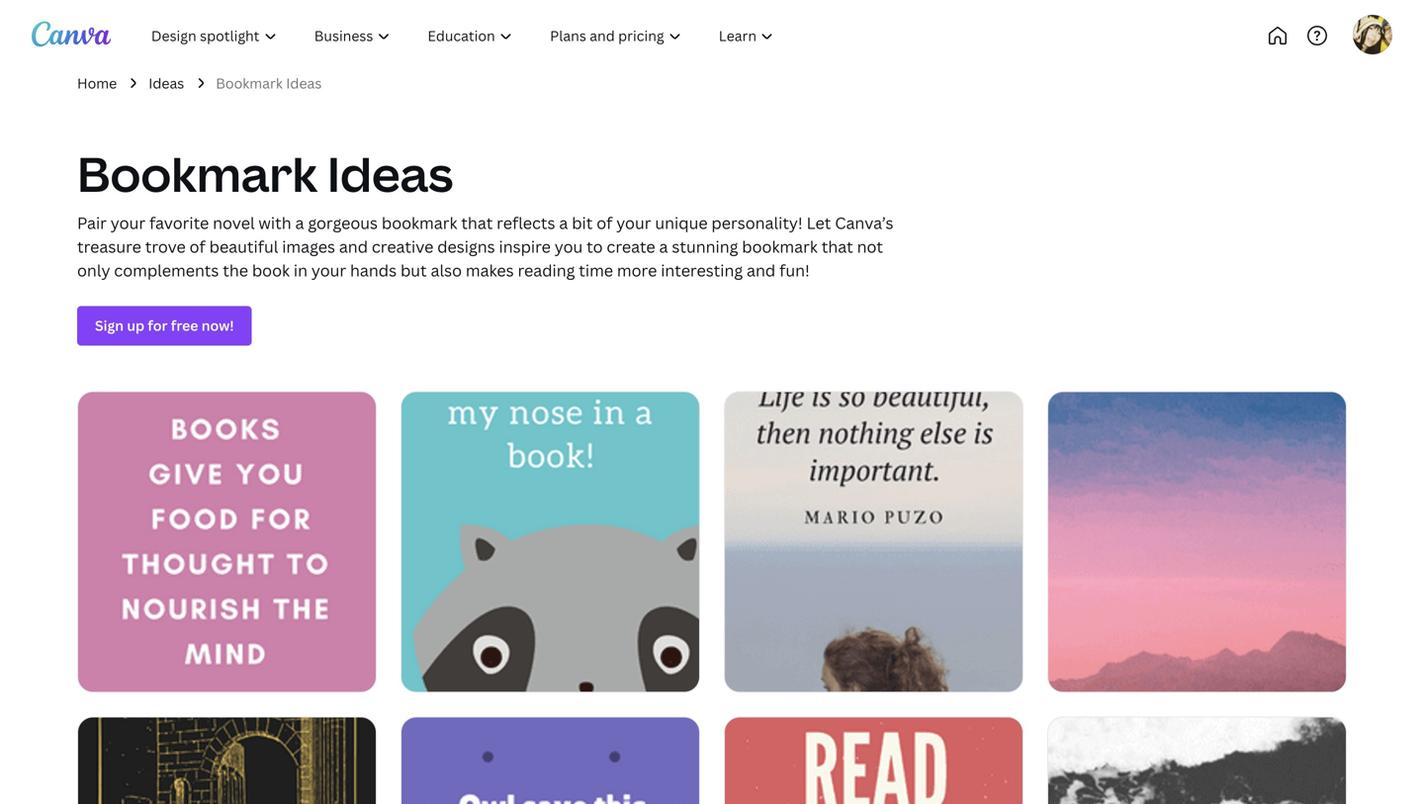 Task type: locate. For each thing, give the bounding box(es) containing it.
time
[[579, 260, 613, 281]]

1 vertical spatial bookmark
[[77, 141, 318, 206]]

the
[[223, 260, 248, 281]]

that
[[461, 212, 493, 233], [822, 236, 853, 257]]

0 vertical spatial bookmark
[[216, 74, 283, 92]]

in
[[294, 260, 308, 281]]

you
[[555, 236, 583, 257]]

0 vertical spatial of
[[597, 212, 613, 233]]

0 horizontal spatial and
[[339, 236, 368, 257]]

1 horizontal spatial ideas
[[286, 74, 322, 92]]

your up create
[[616, 212, 651, 233]]

ideas for bookmark ideas
[[286, 74, 322, 92]]

fun!
[[779, 260, 810, 281]]

bookmark
[[216, 74, 283, 92], [77, 141, 318, 206]]

bit
[[572, 212, 593, 233]]

of
[[597, 212, 613, 233], [190, 236, 205, 257]]

1 vertical spatial and
[[747, 260, 776, 281]]

2 horizontal spatial ideas
[[327, 141, 453, 206]]

and left fun!
[[747, 260, 776, 281]]

0 horizontal spatial ideas
[[149, 74, 184, 92]]

ideas inside bookmark ideas pair your favorite novel with a gorgeous bookmark that reflects a bit of your unique personality! let canva's treasure trove of beautiful images and creative designs inspire you to create a stunning bookmark that not only complements the book in your hands but also makes reading time more interesting and fun!
[[327, 141, 453, 206]]

bookmark
[[382, 212, 457, 233], [742, 236, 818, 257]]

and
[[339, 236, 368, 257], [747, 260, 776, 281]]

a down unique
[[659, 236, 668, 257]]

1 horizontal spatial of
[[597, 212, 613, 233]]

a right with
[[295, 212, 304, 233]]

that down "let" at the top right
[[822, 236, 853, 257]]

bookmark ideas
[[216, 74, 322, 92]]

2 horizontal spatial a
[[659, 236, 668, 257]]

and down gorgeous
[[339, 236, 368, 257]]

0 vertical spatial bookmark
[[382, 212, 457, 233]]

designs
[[437, 236, 495, 257]]

inspire
[[499, 236, 551, 257]]

trove
[[145, 236, 186, 257]]

ideas
[[149, 74, 184, 92], [286, 74, 322, 92], [327, 141, 453, 206]]

of right bit
[[597, 212, 613, 233]]

your up 'treasure'
[[111, 212, 145, 233]]

complements
[[114, 260, 219, 281]]

pair
[[77, 212, 107, 233]]

reading
[[518, 260, 575, 281]]

a
[[295, 212, 304, 233], [559, 212, 568, 233], [659, 236, 668, 257]]

that up the designs
[[461, 212, 493, 233]]

your right in
[[311, 260, 346, 281]]

0 horizontal spatial that
[[461, 212, 493, 233]]

of down favorite
[[190, 236, 205, 257]]

beautiful
[[209, 236, 278, 257]]

your
[[111, 212, 145, 233], [616, 212, 651, 233], [311, 260, 346, 281]]

a left bit
[[559, 212, 568, 233]]

bookmark up creative
[[382, 212, 457, 233]]

makes
[[466, 260, 514, 281]]

let
[[807, 212, 831, 233]]

home
[[77, 74, 117, 92]]

1 vertical spatial of
[[190, 236, 205, 257]]

bookmark right ideas link
[[216, 74, 283, 92]]

1 vertical spatial that
[[822, 236, 853, 257]]

interesting
[[661, 260, 743, 281]]

1 horizontal spatial that
[[822, 236, 853, 257]]

1 vertical spatial bookmark
[[742, 236, 818, 257]]

create
[[607, 236, 655, 257]]

also
[[431, 260, 462, 281]]

not
[[857, 236, 883, 257]]

bookmark up favorite
[[77, 141, 318, 206]]

bookmarktemp5 image
[[402, 392, 699, 692]]

0 horizontal spatial of
[[190, 236, 205, 257]]

bookmark inside bookmark ideas pair your favorite novel with a gorgeous bookmark that reflects a bit of your unique personality! let canva's treasure trove of beautiful images and creative designs inspire you to create a stunning bookmark that not only complements the book in your hands but also makes reading time more interesting and fun!
[[77, 141, 318, 206]]

0 vertical spatial that
[[461, 212, 493, 233]]

with
[[259, 212, 291, 233]]

bookmark up fun!
[[742, 236, 818, 257]]

2 horizontal spatial your
[[616, 212, 651, 233]]

bookmark for bookmark ideas pair your favorite novel with a gorgeous bookmark that reflects a bit of your unique personality! let canva's treasure trove of beautiful images and creative designs inspire you to create a stunning bookmark that not only complements the book in your hands but also makes reading time more interesting and fun!
[[77, 141, 318, 206]]

bookmarktemp6 image
[[1048, 392, 1346, 692]]

favorite
[[149, 212, 209, 233]]



Task type: vqa. For each thing, say whether or not it's contained in the screenshot.
treasure
yes



Task type: describe. For each thing, give the bounding box(es) containing it.
ideas for bookmark ideas pair your favorite novel with a gorgeous bookmark that reflects a bit of your unique personality! let canva's treasure trove of beautiful images and creative designs inspire you to create a stunning bookmark that not only complements the book in your hands but also makes reading time more interesting and fun!
[[327, 141, 453, 206]]

bookmarktemp3 image
[[78, 717, 376, 804]]

bookmarktemp1 image
[[78, 392, 376, 692]]

top level navigation element
[[135, 16, 858, 55]]

book
[[252, 260, 290, 281]]

bookmarktemp4 image
[[725, 717, 1023, 804]]

reflects
[[497, 212, 555, 233]]

bookmarktemp7 image
[[402, 717, 699, 804]]

only
[[77, 260, 110, 281]]

bookmark ideas pair your favorite novel with a gorgeous bookmark that reflects a bit of your unique personality! let canva's treasure trove of beautiful images and creative designs inspire you to create a stunning bookmark that not only complements the book in your hands but also makes reading time more interesting and fun!
[[77, 141, 894, 281]]

but
[[401, 260, 427, 281]]

to
[[587, 236, 603, 257]]

unique
[[655, 212, 708, 233]]

bookmarktemp8 image
[[1048, 717, 1346, 804]]

0 horizontal spatial your
[[111, 212, 145, 233]]

creative
[[372, 236, 434, 257]]

bookmarktemp2 image
[[725, 392, 1023, 692]]

gorgeous
[[308, 212, 378, 233]]

1 horizontal spatial your
[[311, 260, 346, 281]]

images
[[282, 236, 335, 257]]

0 horizontal spatial a
[[295, 212, 304, 233]]

1 horizontal spatial and
[[747, 260, 776, 281]]

ideas link
[[149, 72, 184, 94]]

canva's
[[835, 212, 894, 233]]

0 horizontal spatial bookmark
[[382, 212, 457, 233]]

hands
[[350, 260, 397, 281]]

0 vertical spatial and
[[339, 236, 368, 257]]

treasure
[[77, 236, 141, 257]]

more
[[617, 260, 657, 281]]

bookmark for bookmark ideas
[[216, 74, 283, 92]]

stunning
[[672, 236, 738, 257]]

personality!
[[712, 212, 803, 233]]

novel
[[213, 212, 255, 233]]

home link
[[77, 72, 117, 94]]

1 horizontal spatial bookmark
[[742, 236, 818, 257]]

1 horizontal spatial a
[[559, 212, 568, 233]]



